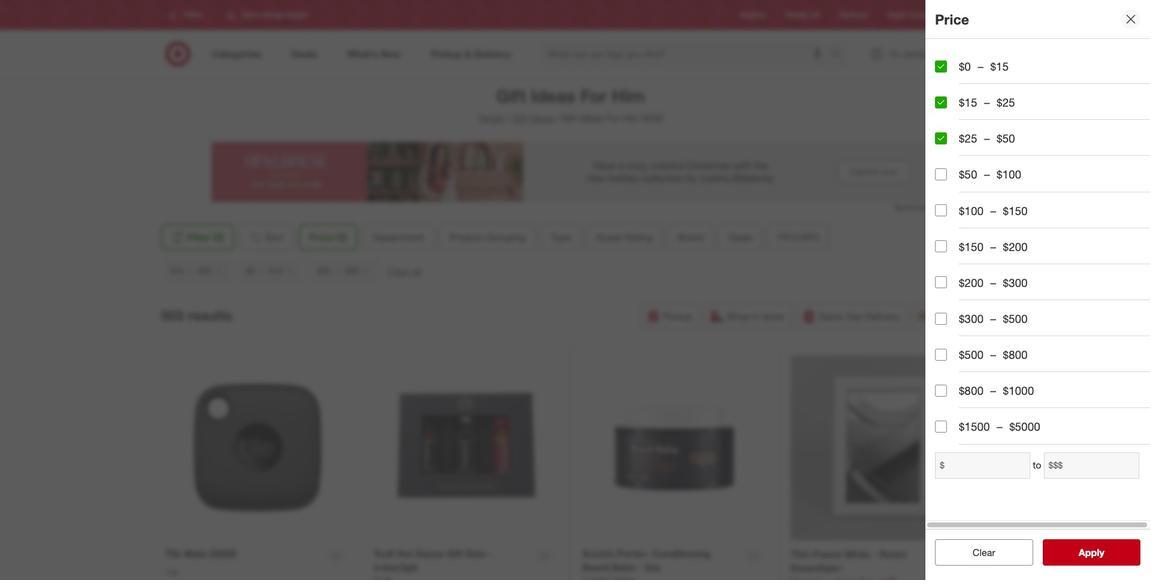 Task type: locate. For each thing, give the bounding box(es) containing it.
0 vertical spatial $15  –  $25
[[960, 95, 1016, 109]]

balm
[[613, 562, 636, 574]]

$800  –  $1000 checkbox
[[936, 385, 948, 397]]

mate
[[184, 548, 207, 560]]

1 vertical spatial $800
[[960, 384, 984, 398]]

gift left sets
[[447, 548, 463, 560]]

(3) for price (3)
[[336, 231, 347, 243]]

scotch porter- conditioning beard balm - 3oz image
[[583, 356, 767, 540], [583, 356, 767, 540]]

1 horizontal spatial $0
[[960, 59, 972, 73]]

1 horizontal spatial $200
[[1004, 240, 1028, 253]]

0 horizontal spatial $0
[[246, 266, 255, 276]]

1 horizontal spatial $0  –  $15
[[960, 59, 1009, 73]]

What can we help you find? suggestions appear below search field
[[540, 41, 835, 67]]

- for scotch porter- conditioning beard balm - 3oz
[[639, 562, 643, 574]]

$15 down filter (3) button at the left of the page
[[170, 266, 183, 276]]

hot
[[397, 548, 413, 560]]

$100
[[997, 167, 1022, 181], [960, 204, 984, 217]]

1 vertical spatial clear
[[973, 547, 996, 559]]

0 horizontal spatial clear
[[387, 266, 410, 278]]

(3) inside button
[[213, 231, 224, 243]]

1 vertical spatial $0  –  $15
[[246, 266, 283, 276]]

target inside gift ideas for him target / gift ideas / gift ideas for him (503)
[[478, 112, 504, 124]]

0 vertical spatial $150
[[1004, 204, 1028, 217]]

1 vertical spatial price
[[310, 231, 333, 243]]

0 vertical spatial price
[[936, 11, 970, 27]]

0 vertical spatial $25  –  $50
[[960, 131, 1016, 145]]

truff
[[374, 548, 394, 560]]

type button
[[541, 224, 582, 251]]

$200 down $100  –  $150
[[1004, 240, 1028, 253]]

1 vertical spatial $0
[[246, 266, 255, 276]]

2 vertical spatial $50
[[345, 266, 359, 276]]

filter (3) button
[[161, 224, 234, 251]]

target
[[887, 10, 907, 19], [478, 112, 504, 124]]

(3) up $25  –  $50 'button' at the left of page
[[336, 231, 347, 243]]

ideas up gift ideas link
[[531, 85, 576, 107]]

$0  –  $15 checkbox
[[936, 60, 948, 72]]

(3) right 'filter'
[[213, 231, 224, 243]]

price dialog
[[926, 0, 1151, 580]]

$0
[[960, 59, 972, 73], [246, 266, 255, 276]]

him
[[612, 85, 645, 107], [623, 112, 640, 124]]

1 horizontal spatial (3)
[[336, 231, 347, 243]]

0 vertical spatial $800
[[1004, 348, 1028, 362]]

0 horizontal spatial price
[[310, 231, 333, 243]]

0 vertical spatial $100
[[997, 167, 1022, 181]]

grouping
[[486, 231, 526, 243]]

to
[[1034, 459, 1042, 471]]

/ right the target "link"
[[507, 112, 510, 124]]

0 horizontal spatial target
[[478, 112, 504, 124]]

clear all
[[387, 266, 422, 278]]

$300 up $300  –  $500
[[1004, 276, 1028, 289]]

gift inside truff hot sauce gift sets - 4.5oz/3pk
[[447, 548, 463, 560]]

$15 right the $0  –  $15 option
[[991, 59, 1009, 73]]

- inside truff hot sauce gift sets - 4.5oz/3pk
[[489, 548, 493, 560]]

price for price
[[936, 11, 970, 27]]

$800
[[1004, 348, 1028, 362], [960, 384, 984, 398]]

2 horizontal spatial $50
[[997, 131, 1016, 145]]

clear
[[387, 266, 410, 278], [973, 547, 996, 559]]

0 vertical spatial $500
[[1004, 312, 1028, 325]]

find stores link
[[947, 10, 983, 20]]

0 horizontal spatial $150
[[960, 240, 984, 253]]

503 results
[[161, 307, 232, 323]]

$0  –  $15 inside button
[[246, 266, 283, 276]]

tile mate (2022) image
[[165, 356, 350, 540], [165, 356, 350, 540]]

2 tile from the top
[[165, 567, 179, 577]]

0 horizontal spatial /
[[507, 112, 510, 124]]

tile down tile mate (2022) link
[[165, 567, 179, 577]]

price inside dialog
[[936, 11, 970, 27]]

$50 down 'price (3)'
[[345, 266, 359, 276]]

- right the white
[[874, 548, 877, 560]]

1 (3) from the left
[[213, 231, 224, 243]]

essentials™
[[791, 562, 843, 574]]

0 horizontal spatial $15  –  $25
[[170, 266, 211, 276]]

$5000
[[1010, 420, 1041, 434]]

circle
[[909, 10, 928, 19]]

$800 right $800  –  $1000 option
[[960, 384, 984, 398]]

$0 inside price dialog
[[960, 59, 972, 73]]

$200  –  $300 checkbox
[[936, 277, 948, 289]]

sauce
[[416, 548, 444, 560]]

1 vertical spatial him
[[623, 112, 640, 124]]

clear for clear
[[973, 547, 996, 559]]

$0 right the $0  –  $15 option
[[960, 59, 972, 73]]

0 vertical spatial tile
[[165, 548, 181, 560]]

0 horizontal spatial $800
[[960, 384, 984, 398]]

$0  –  $15 down sort button
[[246, 266, 283, 276]]

1 vertical spatial tile
[[165, 567, 179, 577]]

$15  –  $25 down filter (3) button at the left of the page
[[170, 266, 211, 276]]

1 horizontal spatial target
[[887, 10, 907, 19]]

$150
[[1004, 204, 1028, 217], [960, 240, 984, 253]]

503
[[161, 307, 184, 323]]

1 vertical spatial $500
[[960, 348, 984, 362]]

$15  –  $25 checkbox
[[936, 96, 948, 108]]

find
[[947, 10, 961, 19]]

$300 right $300  –  $500 'option'
[[960, 312, 984, 325]]

clear for clear all
[[387, 266, 410, 278]]

1 horizontal spatial $25  –  $50
[[960, 131, 1016, 145]]

0 horizontal spatial $300
[[960, 312, 984, 325]]

0 horizontal spatial $0  –  $15
[[246, 266, 283, 276]]

(503)
[[642, 112, 664, 124]]

$50 up the $50  –  $100
[[997, 131, 1016, 145]]

1 vertical spatial $25  –  $50
[[317, 266, 359, 276]]

None text field
[[936, 452, 1031, 479], [1044, 452, 1140, 479], [936, 452, 1031, 479], [1044, 452, 1140, 479]]

ideas
[[531, 85, 576, 107], [531, 112, 554, 124], [580, 112, 603, 124]]

target link
[[478, 112, 504, 124]]

1 horizontal spatial price
[[936, 11, 970, 27]]

him left (503)
[[623, 112, 640, 124]]

1 vertical spatial target
[[478, 112, 504, 124]]

$50  –  $100 checkbox
[[936, 168, 948, 180]]

clear inside price dialog
[[973, 547, 996, 559]]

$0  –  $15
[[960, 59, 1009, 73], [246, 266, 283, 276]]

0 horizontal spatial $50
[[345, 266, 359, 276]]

price up $25  –  $50 'button' at the left of page
[[310, 231, 333, 243]]

0 horizontal spatial (3)
[[213, 231, 224, 243]]

$150  –  $200
[[960, 240, 1028, 253]]

0 vertical spatial clear
[[387, 266, 410, 278]]

0 vertical spatial $300
[[1004, 276, 1028, 289]]

price
[[936, 11, 970, 27], [310, 231, 333, 243]]

$100 up $100  –  $150
[[997, 167, 1022, 181]]

$200
[[1004, 240, 1028, 253], [960, 276, 984, 289]]

gift up the target "link"
[[497, 85, 526, 107]]

frame
[[814, 548, 842, 560]]

white
[[845, 548, 871, 560]]

$25 inside button
[[198, 266, 211, 276]]

- inside the scotch porter- conditioning beard balm - 3oz
[[639, 562, 643, 574]]

$15  –  $25 right $15  –  $25 "option"
[[960, 95, 1016, 109]]

price right circle
[[936, 11, 970, 27]]

search
[[827, 49, 856, 61]]

$15 right $15  –  $25 "option"
[[960, 95, 978, 109]]

$25  –  $50 up the $50  –  $100
[[960, 131, 1016, 145]]

0 horizontal spatial $200
[[960, 276, 984, 289]]

him up (503)
[[612, 85, 645, 107]]

$25  –  $50 button
[[308, 258, 380, 284]]

$500 right the $500  –  $800 checkbox at the bottom right
[[960, 348, 984, 362]]

$150 up $150  –  $200
[[1004, 204, 1028, 217]]

scotch porter- conditioning beard balm - 3oz
[[583, 548, 711, 574]]

tile up tile link
[[165, 548, 181, 560]]

0 vertical spatial $200
[[1004, 240, 1028, 253]]

$50 right $50  –  $100 option
[[960, 167, 978, 181]]

$25  –  $50 checkbox
[[936, 132, 948, 144]]

$300  –  $500 checkbox
[[936, 313, 948, 325]]

thin frame white - room essentials™ image
[[791, 356, 976, 541], [791, 356, 976, 541]]

1 horizontal spatial $15  –  $25
[[960, 95, 1016, 109]]

1 vertical spatial $200
[[960, 276, 984, 289]]

0 vertical spatial target
[[887, 10, 907, 19]]

0 horizontal spatial -
[[489, 548, 493, 560]]

2 horizontal spatial -
[[874, 548, 877, 560]]

0 horizontal spatial $100
[[960, 204, 984, 217]]

gift right gift ideas link
[[562, 112, 577, 124]]

0 horizontal spatial $25  –  $50
[[317, 266, 359, 276]]

$100 right the $100  –  $150 checkbox
[[960, 204, 984, 217]]

$25  –  $50 down 'price (3)'
[[317, 266, 359, 276]]

find stores
[[947, 10, 983, 19]]

$0  –  $15 inside price dialog
[[960, 59, 1009, 73]]

same
[[819, 310, 844, 322]]

advertisement region
[[211, 142, 931, 202]]

$15  –  $25
[[960, 95, 1016, 109], [170, 266, 211, 276]]

$50
[[997, 131, 1016, 145], [960, 167, 978, 181], [345, 266, 359, 276]]

$25  –  $50
[[960, 131, 1016, 145], [317, 266, 359, 276]]

type
[[551, 231, 572, 243]]

$1500  –  $5000
[[960, 420, 1041, 434]]

$150 right "$150  –  $200" checkbox
[[960, 240, 984, 253]]

1 tile from the top
[[165, 548, 181, 560]]

1 horizontal spatial $800
[[1004, 348, 1028, 362]]

0 vertical spatial $0  –  $15
[[960, 59, 1009, 73]]

1 vertical spatial $15  –  $25
[[170, 266, 211, 276]]

truff hot sauce gift sets - 4.5oz/3pk image
[[374, 356, 559, 540], [374, 356, 559, 540]]

target circle link
[[887, 10, 928, 20]]

target left gift ideas link
[[478, 112, 504, 124]]

1 horizontal spatial clear
[[973, 547, 996, 559]]

$15
[[991, 59, 1009, 73], [960, 95, 978, 109], [170, 266, 183, 276], [269, 266, 283, 276]]

1 vertical spatial $100
[[960, 204, 984, 217]]

target left circle
[[887, 10, 907, 19]]

0 vertical spatial $0
[[960, 59, 972, 73]]

deals
[[729, 231, 753, 243]]

2 (3) from the left
[[336, 231, 347, 243]]

1 horizontal spatial /
[[556, 112, 560, 124]]

registry link
[[741, 10, 767, 20]]

tile mate (2022) link
[[165, 547, 237, 561]]

$0  –  $15 button
[[237, 258, 304, 284]]

$200 right $200  –  $300 checkbox
[[960, 276, 984, 289]]

$25
[[997, 95, 1016, 109], [960, 131, 978, 145], [198, 266, 211, 276], [317, 266, 331, 276]]

$1500
[[960, 420, 991, 434]]

$800 up $1000
[[1004, 348, 1028, 362]]

weekly ad link
[[786, 10, 820, 20]]

-
[[489, 548, 493, 560], [874, 548, 877, 560], [639, 562, 643, 574]]

/ right gift ideas link
[[556, 112, 560, 124]]

- left 3oz
[[639, 562, 643, 574]]

1 vertical spatial $50
[[960, 167, 978, 181]]

$0  –  $15 right the $0  –  $15 option
[[960, 59, 1009, 73]]

0 horizontal spatial $500
[[960, 348, 984, 362]]

registry
[[741, 10, 767, 19]]

$25 inside 'button'
[[317, 266, 331, 276]]

$50 inside 'button'
[[345, 266, 359, 276]]

$500  –  $800
[[960, 348, 1028, 362]]

thin
[[791, 548, 811, 560]]

brand
[[678, 231, 704, 243]]

- right sets
[[489, 548, 493, 560]]

$0 down sort button
[[246, 266, 255, 276]]

$500 down the '$200  –  $300' on the top right
[[1004, 312, 1028, 325]]

1 horizontal spatial -
[[639, 562, 643, 574]]



Task type: describe. For each thing, give the bounding box(es) containing it.
- for truff hot sauce gift sets - 4.5oz/3pk
[[489, 548, 493, 560]]

rating
[[625, 231, 653, 243]]

$100  –  $150 checkbox
[[936, 204, 948, 216]]

shop in store
[[727, 310, 784, 322]]

in
[[753, 310, 760, 322]]

sort
[[266, 231, 284, 243]]

$15  –  $25 inside button
[[170, 266, 211, 276]]

3oz
[[645, 562, 661, 574]]

shop
[[727, 310, 750, 322]]

tile link
[[165, 566, 179, 578]]

1 vertical spatial $300
[[960, 312, 984, 325]]

apply
[[1079, 547, 1105, 559]]

$15  –  $25 button
[[161, 258, 232, 284]]

truff hot sauce gift sets - 4.5oz/3pk
[[374, 548, 493, 574]]

filter (3)
[[187, 231, 224, 243]]

$50  –  $100
[[960, 167, 1022, 181]]

room
[[880, 548, 907, 560]]

$25  –  $50 inside price dialog
[[960, 131, 1016, 145]]

weekly
[[786, 10, 809, 19]]

1 / from the left
[[507, 112, 510, 124]]

truff hot sauce gift sets - 4.5oz/3pk link
[[374, 547, 530, 575]]

1 horizontal spatial $300
[[1004, 276, 1028, 289]]

$1500  –  $5000 checkbox
[[936, 421, 948, 433]]

0 vertical spatial for
[[581, 85, 607, 107]]

ideas right the target "link"
[[531, 112, 554, 124]]

gift ideas link
[[512, 112, 554, 124]]

tile for tile mate (2022)
[[165, 548, 181, 560]]

1 horizontal spatial $150
[[1004, 204, 1028, 217]]

same day delivery button
[[797, 303, 908, 330]]

store
[[763, 310, 784, 322]]

tile mate (2022)
[[165, 548, 237, 560]]

price for price (3)
[[310, 231, 333, 243]]

beard
[[583, 562, 610, 574]]

clear all button
[[387, 265, 422, 279]]

(3) for filter (3)
[[213, 231, 224, 243]]

$15  –  $25 inside price dialog
[[960, 95, 1016, 109]]

sets
[[466, 548, 486, 560]]

shipping button
[[913, 303, 981, 330]]

$800  –  $1000
[[960, 384, 1035, 398]]

0 vertical spatial $50
[[997, 131, 1016, 145]]

price (3)
[[310, 231, 347, 243]]

product
[[450, 231, 483, 243]]

ideas up "advertisement" region
[[580, 112, 603, 124]]

guest rating
[[597, 231, 653, 243]]

pickup
[[663, 310, 692, 322]]

thin frame white - room essentials™ link
[[791, 548, 948, 575]]

filter
[[187, 231, 210, 243]]

fpo/apo button
[[768, 224, 830, 251]]

guest
[[597, 231, 622, 243]]

search button
[[827, 41, 856, 70]]

$100  –  $150
[[960, 204, 1028, 217]]

gift right the target "link"
[[512, 112, 528, 124]]

department
[[373, 231, 424, 243]]

sort button
[[239, 224, 294, 251]]

porter-
[[617, 548, 650, 560]]

brand button
[[668, 224, 714, 251]]

apply button
[[1043, 539, 1141, 566]]

scotch
[[583, 548, 615, 560]]

$500  –  $800 checkbox
[[936, 349, 948, 361]]

scotch porter- conditioning beard balm - 3oz link
[[583, 547, 739, 575]]

stores
[[963, 10, 983, 19]]

1 horizontal spatial $500
[[1004, 312, 1028, 325]]

1 horizontal spatial $50
[[960, 167, 978, 181]]

$150  –  $200 checkbox
[[936, 241, 948, 252]]

redcard
[[840, 10, 868, 19]]

product grouping
[[450, 231, 526, 243]]

pickup button
[[641, 303, 700, 330]]

department button
[[363, 224, 435, 251]]

thin frame white - room essentials™
[[791, 548, 907, 574]]

$0 inside button
[[246, 266, 255, 276]]

delivery
[[866, 310, 900, 322]]

deals button
[[719, 224, 763, 251]]

$25  –  $50 inside 'button'
[[317, 266, 359, 276]]

- inside the thin frame white - room essentials™
[[874, 548, 877, 560]]

2 / from the left
[[556, 112, 560, 124]]

$1000
[[1004, 384, 1035, 398]]

all
[[412, 266, 422, 278]]

redcard link
[[840, 10, 868, 20]]

$15 down sort
[[269, 266, 283, 276]]

shop in store button
[[705, 303, 792, 330]]

0 vertical spatial him
[[612, 85, 645, 107]]

results
[[188, 307, 232, 323]]

ad
[[811, 10, 820, 19]]

day
[[847, 310, 863, 322]]

same day delivery
[[819, 310, 900, 322]]

1 vertical spatial for
[[606, 112, 620, 124]]

$300  –  $500
[[960, 312, 1028, 325]]

1 horizontal spatial $100
[[997, 167, 1022, 181]]

tile for tile
[[165, 567, 179, 577]]

conditioning
[[652, 548, 711, 560]]

clear button
[[936, 539, 1034, 566]]

guest rating button
[[587, 224, 663, 251]]

4.5oz/3pk
[[374, 562, 418, 574]]

product grouping button
[[439, 224, 536, 251]]

shipping
[[935, 310, 973, 322]]

weekly ad
[[786, 10, 820, 19]]

$200  –  $300
[[960, 276, 1028, 289]]

1 vertical spatial $150
[[960, 240, 984, 253]]



Task type: vqa. For each thing, say whether or not it's contained in the screenshot.
1st user image by @somdkittenfosters from the left
no



